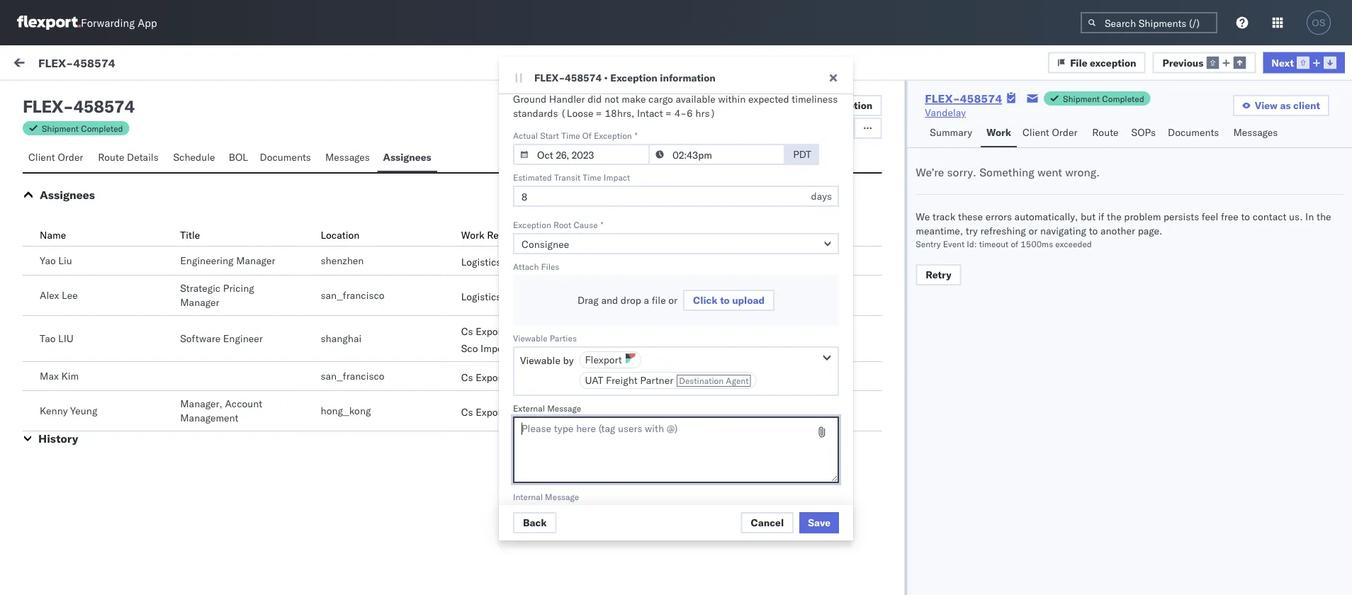 Task type: vqa. For each thing, say whether or not it's contained in the screenshot.
option
no



Task type: describe. For each thing, give the bounding box(es) containing it.
pm down parties
[[553, 356, 567, 369]]

1 jason- from the top
[[69, 153, 100, 166]]

am for 12:33
[[559, 292, 574, 305]]

1 vertical spatial to
[[1089, 225, 1098, 237]]

upload
[[614, 99, 648, 111]]

expected
[[748, 93, 789, 105]]

previous
[[1163, 56, 1204, 69]]

0 horizontal spatial messages button
[[320, 145, 377, 172]]

within
[[718, 93, 746, 105]]

- for dec 8, 2026, 6:39 pm pst
[[757, 484, 763, 496]]

estimated transit time impact
[[513, 172, 630, 182]]

2 logistics manager from the top
[[461, 291, 543, 303]]

app
[[138, 16, 157, 29]]

2 test from the top
[[100, 281, 119, 293]]

2 vertical spatial exception
[[513, 219, 551, 230]]

1 vertical spatial order
[[58, 151, 83, 163]]

2026, left 6:38
[[492, 547, 520, 560]]

agent
[[726, 376, 749, 386]]

Search Shipments (/) text field
[[1081, 12, 1218, 33]]

- for dec 20, 2026, 12:35 am pst
[[757, 229, 763, 241]]

4 z from the top
[[51, 410, 55, 419]]

handler
[[549, 93, 585, 105]]

pst down 'external message'
[[570, 420, 587, 432]]

2026, down 'external message'
[[498, 420, 526, 432]]

title
[[180, 229, 200, 241]]

standards
[[513, 107, 558, 119]]

ttt for dec 20, 2026, 12:35 am pst
[[43, 242, 53, 254]]

1 horizontal spatial messages
[[1233, 126, 1278, 139]]

4 resize handle column header from the left
[[1327, 118, 1344, 595]]

parties
[[550, 333, 577, 343]]

destination
[[679, 376, 724, 386]]

1 horizontal spatial messages button
[[1228, 120, 1286, 147]]

2026, left 12:33
[[498, 292, 526, 305]]

4-
[[674, 107, 687, 119]]

time for transit
[[583, 172, 602, 182]]

flex-458574 • exception information
[[534, 72, 716, 84]]

export inside cs export sco import
[[476, 325, 505, 338]]

4 jason-test zhao from the top
[[69, 409, 144, 421]]

0 vertical spatial exception
[[1090, 56, 1136, 69]]

1 vertical spatial assignees button
[[40, 188, 95, 202]]

2026, left 12:36
[[498, 165, 526, 177]]

0 vertical spatial client
[[1023, 126, 1049, 139]]

4 j from the top
[[48, 410, 51, 419]]

us.
[[1289, 210, 1303, 223]]

0 vertical spatial shipment
[[1063, 93, 1100, 104]]

1 vertical spatial *
[[601, 219, 604, 230]]

1 = from the left
[[596, 107, 602, 119]]

save
[[808, 517, 831, 529]]

- for dec 17, 2026, 6:47 pm pst
[[757, 420, 763, 432]]

20, for dec 20, 2026, 12:35 am pst
[[480, 229, 496, 241]]

flex- down related
[[1053, 165, 1083, 177]]

20, for dec 20, 2026, 12:36 am pst
[[480, 165, 496, 177]]

2 = from the left
[[666, 107, 672, 119]]

2 z from the top
[[51, 283, 55, 291]]

transit
[[554, 172, 581, 182]]

2 san_francisco from the top
[[321, 370, 385, 382]]

flex- 458574 for dec 20, 2026, 12:36 am pst
[[1053, 165, 1120, 177]]

import inside cs export sco import
[[481, 342, 510, 355]]

1 logistics manager from the top
[[461, 256, 543, 268]]

work for my
[[41, 55, 77, 74]]

import inside button
[[105, 58, 135, 71]]

alex
[[40, 289, 59, 302]]

history
[[38, 432, 78, 446]]

upload document button
[[604, 95, 779, 116]]

0 vertical spatial assignees
[[383, 151, 431, 163]]

software engineer
[[180, 332, 263, 345]]

0 vertical spatial to
[[1241, 210, 1250, 223]]

freight
[[606, 374, 638, 387]]

timeliness
[[792, 93, 838, 105]]

work button
[[981, 120, 1017, 147]]

next
[[1272, 56, 1294, 69]]

internal for internal (0)
[[95, 90, 130, 102]]

1 horizontal spatial client order
[[1023, 126, 1078, 139]]

os
[[1312, 17, 1326, 28]]

click
[[693, 294, 718, 307]]

route for route
[[1092, 126, 1119, 139]]

software
[[180, 332, 221, 345]]

flex- right my
[[38, 55, 73, 70]]

flex- up handler
[[534, 72, 565, 84]]

4 zhao from the top
[[122, 409, 144, 421]]

pst right 6:39
[[564, 484, 581, 496]]

20, for dec 20, 2026, 12:33 am pst
[[480, 292, 496, 305]]

2 cs export from the top
[[461, 406, 505, 419]]

manager down responsibility
[[504, 256, 543, 268]]

viewable by
[[520, 354, 574, 367]]

0 horizontal spatial shipment completed
[[42, 123, 123, 134]]

pst right 6:38
[[564, 547, 581, 560]]

forwarding
[[81, 16, 135, 29]]

2 17, from the top
[[480, 420, 496, 432]]

viewable for viewable by
[[520, 354, 561, 367]]

1 zhao from the top
[[122, 153, 144, 166]]

0 horizontal spatial client order button
[[23, 145, 92, 172]]

max kim
[[40, 370, 79, 382]]

0 horizontal spatial messages
[[325, 151, 370, 163]]

in
[[1306, 210, 1314, 223]]

cause
[[574, 219, 598, 230]]

1 horizontal spatial assignees button
[[377, 145, 437, 172]]

0 vertical spatial file
[[1070, 56, 1088, 69]]

4 jason- from the top
[[69, 409, 100, 421]]

458574 down 'if'
[[1083, 229, 1120, 241]]

contact
[[1253, 210, 1287, 223]]

0 vertical spatial message
[[44, 123, 78, 134]]

drop
[[621, 294, 641, 307]]

am for 12:36
[[559, 165, 574, 177]]

flex- 458574 for dec 20, 2026, 12:35 am pst
[[1053, 229, 1120, 241]]

refreshing
[[981, 225, 1026, 237]]

shanghai
[[321, 332, 362, 345]]

liu
[[58, 332, 74, 345]]

flex
[[23, 96, 63, 117]]

internal (0)
[[95, 90, 151, 102]]

1 vertical spatial flex-458574
[[925, 91, 1002, 106]]

impact
[[604, 172, 630, 182]]

errors
[[986, 210, 1012, 223]]

went
[[1038, 165, 1062, 179]]

a
[[644, 294, 649, 307]]

navigating
[[1040, 225, 1086, 237]]

flex - 458574
[[23, 96, 135, 117]]

sco
[[461, 342, 478, 355]]

3 zhao from the top
[[122, 345, 144, 357]]

summary
[[930, 126, 972, 139]]

0 vertical spatial file exception
[[1070, 56, 1136, 69]]

forwarding app
[[81, 16, 157, 29]]

458574 up vandelay
[[960, 91, 1002, 106]]

(0) for internal (0)
[[132, 90, 151, 102]]

make
[[622, 93, 646, 105]]

2026, left 6:39
[[492, 484, 520, 496]]

viewable parties
[[513, 333, 577, 343]]

back
[[523, 517, 547, 529]]

tao liu
[[40, 332, 74, 345]]

we track these errors automatically, but if the problem persists feel free to contact us. in the meantime, try refreshing or navigating to another page. sentry event id: timeout of 1500ms exceeded
[[916, 210, 1331, 249]]

feel
[[1202, 210, 1219, 223]]

0 horizontal spatial client
[[28, 151, 55, 163]]

12:35
[[528, 229, 556, 241]]

pst right root
[[577, 229, 594, 241]]

1 vertical spatial completed
[[81, 123, 123, 134]]

1 test from the top
[[100, 153, 119, 166]]

shenzhen
[[321, 254, 364, 267]]

files
[[541, 261, 559, 272]]

0 horizontal spatial shipment
[[42, 123, 79, 134]]

0 horizontal spatial documents
[[260, 151, 311, 163]]

2 logistics from the top
[[461, 291, 501, 303]]

1 j z from the top
[[48, 155, 55, 164]]

Consignee  text field
[[513, 233, 839, 254]]

event
[[943, 238, 965, 249]]

0 vertical spatial flex-458574
[[38, 55, 115, 70]]

vandelay link
[[925, 106, 966, 120]]

Please type here (tag users with @) text field
[[513, 417, 839, 483]]

save button
[[800, 512, 839, 534]]

2 the from the left
[[1317, 210, 1331, 223]]

- for dec 20, 2026, 12:36 am pst
[[757, 165, 763, 177]]

try
[[966, 225, 978, 237]]

1 horizontal spatial documents button
[[1162, 120, 1228, 147]]

0 vertical spatial shipment completed
[[1063, 93, 1144, 104]]

previous button
[[1153, 52, 1256, 73]]

1 horizontal spatial documents
[[1168, 126, 1219, 139]]

item/shipment
[[1107, 123, 1165, 134]]

manager down attach
[[504, 291, 543, 303]]

cargo
[[649, 93, 673, 105]]

cs export sco import
[[461, 325, 510, 355]]

(loose
[[561, 107, 594, 119]]

pst up uat
[[570, 356, 587, 369]]

3 test from the top
[[43, 433, 60, 445]]

1 horizontal spatial *
[[635, 130, 638, 141]]

next button
[[1263, 52, 1345, 73]]

3 j z from the top
[[48, 346, 55, 355]]

12:36
[[528, 165, 556, 177]]

1 z from the top
[[51, 155, 55, 164]]

1 horizontal spatial client order button
[[1017, 120, 1087, 147]]

0 horizontal spatial file
[[807, 99, 824, 112]]

sorry.
[[947, 165, 977, 179]]

route for route details
[[98, 151, 124, 163]]

1 san_francisco from the top
[[321, 289, 385, 302]]

0 horizontal spatial assignees
[[40, 188, 95, 202]]

external (0) button
[[17, 84, 89, 111]]

schedule
[[173, 151, 215, 163]]

3 export from the top
[[476, 406, 505, 419]]

0 horizontal spatial file exception
[[807, 99, 873, 112]]

work for work responsibility
[[461, 229, 485, 241]]

18hrs,
[[605, 107, 635, 119]]

- for dec 20, 2026, 12:33 am pst
[[757, 292, 763, 305]]

internal for internal message
[[513, 492, 543, 502]]

of
[[1011, 238, 1019, 249]]

flex- down but
[[1053, 229, 1083, 241]]

MMM D, YYYY text field
[[513, 144, 650, 165]]

back button
[[513, 512, 557, 534]]

route details
[[98, 151, 159, 163]]

1 cs export from the top
[[461, 371, 505, 384]]

dec 8, 2026, 6:38 pm pst
[[460, 547, 581, 560]]



Task type: locate. For each thing, give the bounding box(es) containing it.
0 horizontal spatial *
[[601, 219, 604, 230]]

1 vertical spatial or
[[669, 294, 678, 307]]

client
[[1293, 99, 1320, 112]]

j down flex
[[48, 155, 51, 164]]

0 vertical spatial messages
[[1233, 126, 1278, 139]]

jason-test zhao up kim
[[69, 345, 144, 357]]

2 test from the top
[[43, 369, 60, 382]]

2 cs from the top
[[461, 371, 473, 384]]

*
[[635, 130, 638, 141], [601, 219, 604, 230]]

flex- 458574
[[1053, 165, 1120, 177], [1053, 229, 1120, 241]]

external inside 'button'
[[23, 90, 60, 102]]

by
[[563, 354, 574, 367]]

j z down flex
[[48, 155, 55, 164]]

shipment up related
[[1063, 93, 1100, 104]]

8, left 6:38
[[480, 547, 489, 560]]

to down but
[[1089, 225, 1098, 237]]

test right lee
[[100, 281, 119, 293]]

manager,
[[180, 398, 222, 410]]

1 resize handle column header from the left
[[437, 118, 454, 595]]

flex-458574 down forwarding app link
[[38, 55, 115, 70]]

2 jason-test zhao from the top
[[69, 281, 144, 293]]

client order
[[1023, 126, 1078, 139], [28, 151, 83, 163]]

retry
[[926, 269, 952, 281]]

route left details
[[98, 151, 124, 163]]

1 ttt from the top
[[43, 178, 53, 190]]

8, for dec 8, 2026, 6:38 pm pst
[[480, 547, 489, 560]]

am for 12:35
[[559, 229, 574, 241]]

work right related
[[1086, 123, 1104, 134]]

8,
[[480, 484, 489, 496], [480, 547, 489, 560]]

0 vertical spatial order
[[1052, 126, 1078, 139]]

vandelay
[[925, 106, 966, 119]]

2 20, from the top
[[480, 229, 496, 241]]

attach
[[513, 261, 539, 272]]

1 vertical spatial client
[[28, 151, 55, 163]]

4 test from the top
[[100, 409, 119, 421]]

0 vertical spatial test
[[43, 305, 60, 318]]

(0) down import work button
[[132, 90, 151, 102]]

458574 left the • on the left top of the page
[[565, 72, 602, 84]]

automatically,
[[1015, 210, 1078, 223]]

8, for dec 8, 2026, 6:39 pm pst
[[480, 484, 489, 496]]

dec 20, 2026, 12:33 am pst
[[460, 292, 594, 305]]

458574 down "route" button on the top of page
[[1083, 165, 1120, 177]]

0 vertical spatial external
[[23, 90, 60, 102]]

1 horizontal spatial work
[[461, 229, 485, 241]]

import work
[[105, 58, 161, 71]]

my
[[14, 55, 37, 74]]

7 dec from the top
[[460, 547, 478, 560]]

3 jason-test zhao from the top
[[69, 345, 144, 357]]

lee
[[62, 289, 78, 302]]

shipment completed up "related work item/shipment"
[[1063, 93, 1144, 104]]

3 cs from the top
[[461, 406, 473, 419]]

or inside we track these errors automatically, but if the problem persists feel free to contact us. in the meantime, try refreshing or navigating to another page. sentry event id: timeout of 1500ms exceeded
[[1029, 225, 1038, 237]]

6:39
[[522, 484, 544, 496]]

458574 down forwarding app link
[[73, 55, 115, 70]]

completed up the item/shipment
[[1102, 93, 1144, 104]]

1 horizontal spatial assignees
[[383, 151, 431, 163]]

1 vertical spatial work
[[1086, 123, 1104, 134]]

z down tao liu
[[51, 346, 55, 355]]

engineering manager
[[180, 254, 275, 267]]

manager, account management
[[180, 398, 262, 424]]

2 8, from the top
[[480, 547, 489, 560]]

time left of
[[561, 130, 580, 141]]

drag
[[578, 294, 599, 307]]

or
[[1029, 225, 1038, 237], [669, 294, 678, 307]]

hong_kong
[[321, 405, 371, 417]]

5 dec from the top
[[460, 420, 478, 432]]

1 vertical spatial time
[[583, 172, 602, 182]]

ttt for dec 20, 2026, 12:36 am pst
[[43, 178, 53, 190]]

1 vertical spatial exception
[[826, 99, 873, 112]]

am left drag
[[559, 292, 574, 305]]

external down my work
[[23, 90, 60, 102]]

test down 'alex'
[[43, 305, 60, 318]]

click to upload button
[[683, 290, 775, 311]]

or right file in the left of the page
[[669, 294, 678, 307]]

2 (0) from the left
[[132, 90, 151, 102]]

cs inside cs export sco import
[[461, 325, 473, 338]]

documents button right sops
[[1162, 120, 1228, 147]]

1 vertical spatial cs
[[461, 371, 473, 384]]

alex lee
[[40, 289, 78, 302]]

message for internal message
[[545, 492, 579, 502]]

0 horizontal spatial or
[[669, 294, 678, 307]]

manager inside strategic pricing manager
[[180, 296, 219, 309]]

viewable for viewable parties
[[513, 333, 548, 343]]

completed down flex - 458574
[[81, 123, 123, 134]]

external for external (0)
[[23, 90, 60, 102]]

3 resize handle column header from the left
[[1030, 118, 1047, 595]]

resize handle column header
[[437, 118, 454, 595], [733, 118, 750, 595], [1030, 118, 1047, 595], [1327, 118, 1344, 595]]

document
[[651, 99, 699, 111]]

dec 20, 2026, 12:35 am pst
[[460, 229, 594, 241]]

1 horizontal spatial client
[[1023, 126, 1049, 139]]

2 export from the top
[[476, 371, 505, 384]]

work inside button
[[987, 126, 1011, 139]]

Enter integers only number field
[[513, 186, 839, 207]]

file up related
[[1070, 56, 1088, 69]]

8, left 6:39
[[480, 484, 489, 496]]

2 vertical spatial test
[[43, 433, 60, 445]]

manager up pricing
[[236, 254, 275, 267]]

0 vertical spatial logistics
[[461, 256, 501, 268]]

am right 12:36
[[559, 165, 574, 177]]

1 vertical spatial documents
[[260, 151, 311, 163]]

(0) inside 'button'
[[62, 90, 81, 102]]

1 horizontal spatial work
[[1086, 123, 1104, 134]]

2 vertical spatial message
[[545, 492, 579, 502]]

client order button
[[1017, 120, 1087, 147], [23, 145, 92, 172]]

cancel button
[[741, 512, 794, 534]]

1 horizontal spatial shipment
[[1063, 93, 1100, 104]]

to inside click to upload button
[[720, 294, 730, 307]]

work up external (0)
[[41, 55, 77, 74]]

1 dec from the top
[[460, 165, 478, 177]]

1 horizontal spatial route
[[1092, 126, 1119, 139]]

* down intact at top
[[635, 130, 638, 141]]

1 vertical spatial external
[[513, 403, 545, 414]]

jason- right kenny at bottom
[[69, 409, 100, 421]]

flex- up vandelay
[[925, 91, 960, 106]]

the right in
[[1317, 210, 1331, 223]]

2 dec from the top
[[460, 229, 478, 241]]

actual start time of exception *
[[513, 130, 638, 141]]

4 j z from the top
[[48, 410, 55, 419]]

0 vertical spatial ttt
[[43, 178, 53, 190]]

and
[[601, 294, 618, 307]]

pricing
[[223, 282, 254, 294]]

4 dec from the top
[[460, 356, 478, 369]]

0 horizontal spatial documents button
[[254, 145, 320, 172]]

dec 17, 2026, 6:47 pm pst
[[460, 356, 587, 369], [460, 420, 587, 432]]

dec 20, 2026, 12:36 am pst
[[460, 165, 594, 177]]

another
[[1101, 225, 1135, 237]]

3 dec from the top
[[460, 292, 478, 305]]

logistics manager down work responsibility
[[461, 256, 543, 268]]

1 vertical spatial messages
[[325, 151, 370, 163]]

z up history
[[51, 410, 55, 419]]

z down flex
[[51, 155, 55, 164]]

file right expected
[[807, 99, 824, 112]]

1 horizontal spatial file
[[1070, 56, 1088, 69]]

these
[[958, 210, 983, 223]]

order
[[1052, 126, 1078, 139], [58, 151, 83, 163]]

j down tao
[[48, 346, 51, 355]]

documents right bol button
[[260, 151, 311, 163]]

0 vertical spatial route
[[1092, 126, 1119, 139]]

0 vertical spatial san_francisco
[[321, 289, 385, 302]]

20, up cs export sco import
[[480, 292, 496, 305]]

route button
[[1087, 120, 1126, 147]]

1500ms
[[1021, 238, 1053, 249]]

1 logistics from the top
[[461, 256, 501, 268]]

0 vertical spatial work
[[137, 58, 161, 71]]

1 am from the top
[[559, 165, 574, 177]]

0 horizontal spatial assignees button
[[40, 188, 95, 202]]

cancel
[[751, 517, 784, 529]]

0 vertical spatial import
[[105, 58, 135, 71]]

2 dec 17, 2026, 6:47 pm pst from the top
[[460, 420, 587, 432]]

0 vertical spatial export
[[476, 325, 505, 338]]

0 horizontal spatial exception
[[826, 99, 873, 112]]

sops
[[1132, 126, 1156, 139]]

0 vertical spatial cs
[[461, 325, 473, 338]]

(0) inside button
[[132, 90, 151, 102]]

os button
[[1303, 6, 1335, 39]]

free
[[1221, 210, 1239, 223]]

2026, left 12:35
[[498, 229, 526, 241]]

internal inside internal (0) button
[[95, 90, 130, 102]]

dec 17, 2026, 6:47 pm pst down viewable parties on the bottom
[[460, 356, 587, 369]]

jason- up kim
[[69, 345, 100, 357]]

zhao left schedule
[[122, 153, 144, 166]]

related work item/shipment
[[1054, 123, 1165, 134]]

1 horizontal spatial the
[[1317, 210, 1331, 223]]

458574 down import work button
[[73, 96, 135, 117]]

ttt up yao
[[43, 242, 53, 254]]

0 horizontal spatial internal
[[95, 90, 130, 102]]

internal message
[[513, 492, 579, 502]]

3 jason- from the top
[[69, 345, 100, 357]]

0 vertical spatial 17,
[[480, 356, 496, 369]]

work inside button
[[137, 58, 161, 71]]

1 export from the top
[[476, 325, 505, 338]]

pm right 6:39
[[546, 484, 561, 496]]

information
[[660, 72, 716, 84]]

import up internal (0)
[[105, 58, 135, 71]]

external
[[23, 90, 60, 102], [513, 403, 545, 414]]

assignees button
[[377, 145, 437, 172], [40, 188, 95, 202]]

meantime,
[[916, 225, 963, 237]]

upload document
[[614, 99, 699, 111]]

logistics down work responsibility
[[461, 256, 501, 268]]

1 test from the top
[[43, 305, 60, 318]]

to right click
[[720, 294, 730, 307]]

jason- down flex - 458574
[[69, 153, 100, 166]]

2 vertical spatial to
[[720, 294, 730, 307]]

messages
[[1233, 126, 1278, 139], [325, 151, 370, 163]]

flexport. image
[[17, 16, 81, 30]]

file exception down search shipments (/) text field
[[1070, 56, 1136, 69]]

1 vertical spatial test
[[43, 369, 60, 382]]

or up 1500ms
[[1029, 225, 1038, 237]]

liu
[[58, 254, 72, 267]]

if
[[1098, 210, 1104, 223]]

2 zhao from the top
[[122, 281, 144, 293]]

ground handler did not make cargo available within expected timeliness standards (loose = 18hrs, intact = 4-6 hrs)
[[513, 93, 840, 119]]

time for start
[[561, 130, 580, 141]]

z left lee
[[51, 283, 55, 291]]

name
[[40, 229, 66, 241]]

j z down tao
[[48, 346, 55, 355]]

cs export
[[461, 371, 505, 384], [461, 406, 505, 419]]

3 j from the top
[[48, 346, 51, 355]]

1 vertical spatial work
[[987, 126, 1011, 139]]

related
[[1054, 123, 1084, 134]]

6:47 down 'external message'
[[528, 420, 550, 432]]

flexport button
[[579, 352, 641, 369]]

3 am from the top
[[559, 292, 574, 305]]

client order button up went
[[1017, 120, 1087, 147]]

work for related
[[1086, 123, 1104, 134]]

jason-test zhao up msg
[[69, 281, 144, 293]]

1 vertical spatial dec 17, 2026, 6:47 pm pst
[[460, 420, 587, 432]]

schedule button
[[168, 145, 223, 172]]

logistics up cs export sco import
[[461, 291, 501, 303]]

12:33
[[528, 292, 556, 305]]

strategic pricing manager
[[180, 282, 254, 309]]

0 horizontal spatial client order
[[28, 151, 83, 163]]

route right related
[[1092, 126, 1119, 139]]

we're sorry. something went wrong.
[[916, 165, 1100, 179]]

- for dec 8, 2026, 6:38 pm pst
[[757, 547, 763, 560]]

ttt up name
[[43, 178, 53, 190]]

test
[[100, 153, 119, 166], [100, 281, 119, 293], [100, 345, 119, 357], [100, 409, 119, 421]]

1 vertical spatial 20,
[[480, 229, 496, 241]]

3 z from the top
[[51, 346, 55, 355]]

1 vertical spatial flex- 458574
[[1053, 229, 1120, 241]]

management
[[180, 412, 239, 424]]

j z up history
[[48, 410, 55, 419]]

0 horizontal spatial time
[[561, 130, 580, 141]]

1 vertical spatial exception
[[594, 130, 632, 141]]

zhao right liu
[[122, 345, 144, 357]]

1 8, from the top
[[480, 484, 489, 496]]

6 dec from the top
[[460, 484, 478, 496]]

route details button
[[92, 145, 168, 172]]

1 vertical spatial assignees
[[40, 188, 95, 202]]

account
[[225, 398, 262, 410]]

san_francisco down shenzhen
[[321, 289, 385, 302]]

0 horizontal spatial route
[[98, 151, 124, 163]]

1 vertical spatial viewable
[[520, 354, 561, 367]]

2 j from the top
[[48, 283, 51, 291]]

shipment completed down flex - 458574
[[42, 123, 123, 134]]

pst left impact
[[577, 165, 594, 177]]

0 horizontal spatial work
[[137, 58, 161, 71]]

1 (0) from the left
[[62, 90, 81, 102]]

2 j z from the top
[[48, 283, 55, 291]]

1 jason-test zhao from the top
[[69, 153, 144, 166]]

j z left lee
[[48, 283, 55, 291]]

the right 'if'
[[1107, 210, 1122, 223]]

something
[[980, 165, 1035, 179]]

partner
[[640, 374, 673, 387]]

1 vertical spatial logistics manager
[[461, 291, 543, 303]]

import right sco
[[481, 342, 510, 355]]

0 vertical spatial flex- 458574
[[1053, 165, 1120, 177]]

2 am from the top
[[559, 229, 574, 241]]

dec 17, 2026, 6:47 pm pst down 'external message'
[[460, 420, 587, 432]]

1 horizontal spatial time
[[583, 172, 602, 182]]

0 vertical spatial *
[[635, 130, 638, 141]]

work for work button
[[987, 126, 1011, 139]]

0 horizontal spatial to
[[720, 294, 730, 307]]

san_francisco up hong_kong
[[321, 370, 385, 382]]

2 flex- 458574 from the top
[[1053, 229, 1120, 241]]

-- : -- -- text field
[[648, 144, 785, 165]]

2 vertical spatial am
[[559, 292, 574, 305]]

1 cs from the top
[[461, 325, 473, 338]]

2026, down cs export sco import
[[498, 356, 526, 369]]

1 flex- 458574 from the top
[[1053, 165, 1120, 177]]

0 horizontal spatial external
[[23, 90, 60, 102]]

message for external message
[[547, 403, 581, 414]]

6:38
[[522, 547, 544, 560]]

1 the from the left
[[1107, 210, 1122, 223]]

•
[[604, 72, 608, 84]]

2 horizontal spatial work
[[987, 126, 1011, 139]]

kenny yeung
[[40, 405, 97, 417]]

external down viewable by
[[513, 403, 545, 414]]

zhao right lee
[[122, 281, 144, 293]]

pst left and
[[577, 292, 594, 305]]

1 horizontal spatial (0)
[[132, 90, 151, 102]]

tao
[[40, 332, 56, 345]]

yao liu
[[40, 254, 72, 267]]

pm right 6:38
[[546, 547, 561, 560]]

1 horizontal spatial shipment completed
[[1063, 93, 1144, 104]]

0 vertical spatial time
[[561, 130, 580, 141]]

cs export down sco
[[461, 371, 505, 384]]

1 17, from the top
[[480, 356, 496, 369]]

2 resize handle column header from the left
[[733, 118, 750, 595]]

0 horizontal spatial work
[[41, 55, 77, 74]]

1 vertical spatial 17,
[[480, 420, 496, 432]]

time right transit
[[583, 172, 602, 182]]

1 6:47 from the top
[[528, 356, 550, 369]]

1 horizontal spatial =
[[666, 107, 672, 119]]

1 horizontal spatial order
[[1052, 126, 1078, 139]]

uat
[[585, 374, 603, 387]]

internal down import work button
[[95, 90, 130, 102]]

1 vertical spatial client order
[[28, 151, 83, 163]]

forwarding app link
[[17, 16, 157, 30]]

1 vertical spatial shipment completed
[[42, 123, 123, 134]]

export
[[476, 325, 505, 338], [476, 371, 505, 384], [476, 406, 505, 419]]

export down sco
[[476, 371, 505, 384]]

shipment down flex
[[42, 123, 79, 134]]

internal (0) button
[[89, 84, 159, 111]]

1 horizontal spatial flex-458574
[[925, 91, 1002, 106]]

1 20, from the top
[[480, 165, 496, 177]]

1 horizontal spatial completed
[[1102, 93, 1144, 104]]

0 vertical spatial exception
[[610, 72, 658, 84]]

3 test from the top
[[100, 345, 119, 357]]

0 vertical spatial work
[[41, 55, 77, 74]]

msg
[[62, 305, 81, 318]]

work
[[41, 55, 77, 74], [1086, 123, 1104, 134]]

2 vertical spatial work
[[461, 229, 485, 241]]

1 horizontal spatial external
[[513, 403, 545, 414]]

client order down flex
[[28, 151, 83, 163]]

3 20, from the top
[[480, 292, 496, 305]]

flex- 458574 down "route" button on the top of page
[[1053, 165, 1120, 177]]

1 vertical spatial shipment
[[42, 123, 79, 134]]

1 vertical spatial import
[[481, 342, 510, 355]]

2 horizontal spatial to
[[1241, 210, 1250, 223]]

export left 'external message'
[[476, 406, 505, 419]]

1 dec 17, 2026, 6:47 pm pst from the top
[[460, 356, 587, 369]]

* right cause
[[601, 219, 604, 230]]

(0) for external (0)
[[62, 90, 81, 102]]

0 horizontal spatial import
[[105, 58, 135, 71]]

1 vertical spatial route
[[98, 151, 124, 163]]

2 ttt from the top
[[43, 242, 53, 254]]

= down did on the top of page
[[596, 107, 602, 119]]

order down flex - 458574
[[58, 151, 83, 163]]

external message
[[513, 403, 581, 414]]

0 horizontal spatial order
[[58, 151, 83, 163]]

1 j from the top
[[48, 155, 51, 164]]

flex- 458574 down but
[[1053, 229, 1120, 241]]

we're
[[916, 165, 944, 179]]

0 vertical spatial 6:47
[[528, 356, 550, 369]]

2 6:47 from the top
[[528, 420, 550, 432]]

external for external message
[[513, 403, 545, 414]]

2 jason- from the top
[[69, 281, 100, 293]]

6:47 down viewable parties on the bottom
[[528, 356, 550, 369]]

pm down 'external message'
[[553, 420, 567, 432]]

am
[[559, 165, 574, 177], [559, 229, 574, 241], [559, 292, 574, 305]]

actual
[[513, 130, 538, 141]]



